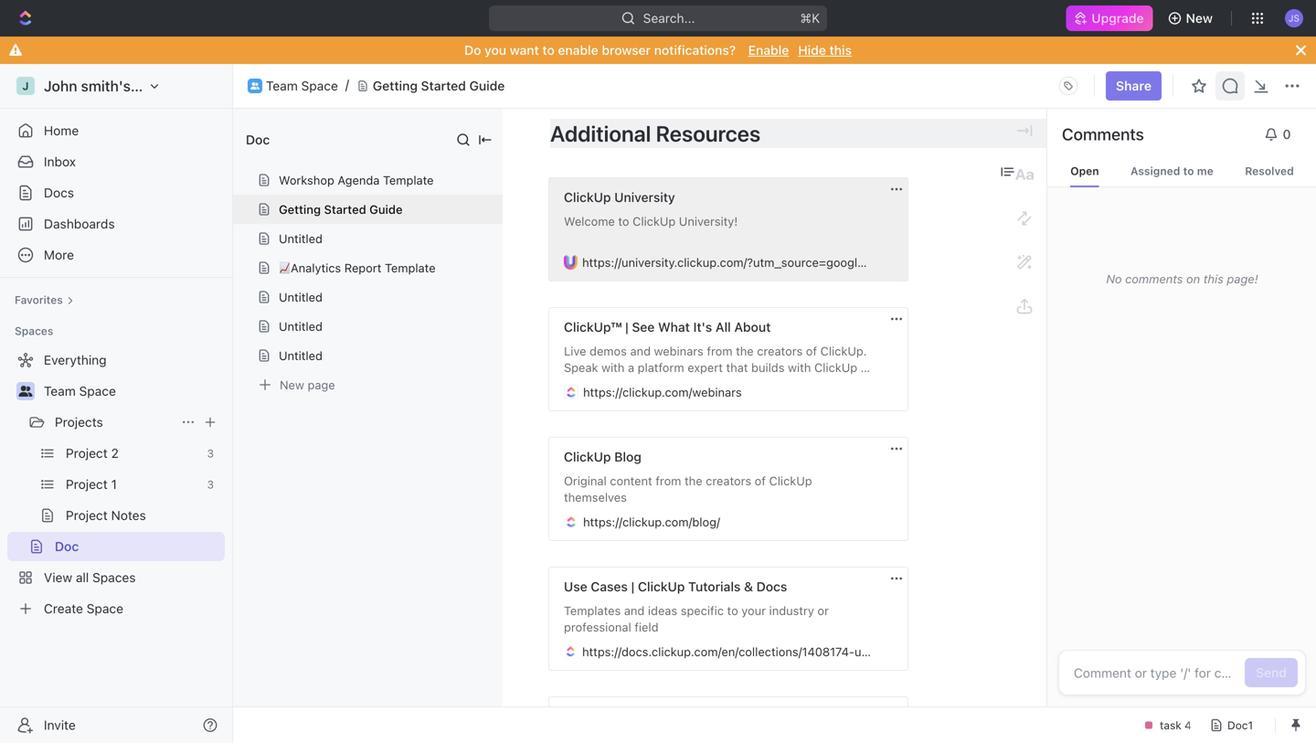 Task type: describe. For each thing, give the bounding box(es) containing it.
john smith's workspace
[[44, 77, 210, 95]]

everything link
[[7, 345, 221, 375]]

https://clickup.com/webinars
[[583, 385, 742, 399]]

assigned
[[1131, 165, 1180, 177]]

additional
[[550, 121, 651, 146]]

university
[[614, 190, 675, 205]]

inbox
[[44, 154, 76, 169]]

project notes
[[66, 508, 146, 523]]

workshop
[[279, 173, 334, 187]]

search...
[[643, 11, 695, 26]]

use
[[564, 579, 587, 594]]

1 horizontal spatial to
[[1183, 165, 1194, 177]]

tutorials
[[688, 579, 741, 594]]

1 horizontal spatial |
[[631, 579, 635, 594]]

john smith's workspace, , element
[[16, 77, 35, 95]]

0 horizontal spatial |
[[625, 319, 629, 334]]

1 vertical spatial dropdown menu image
[[1000, 164, 1016, 180]]

1 untitled from the top
[[279, 232, 323, 245]]

notes
[[111, 508, 146, 523]]

do you want to enable browser notifications? enable hide this
[[464, 42, 852, 58]]

page!
[[1227, 272, 1258, 286]]

use cases | clickup tutorials & docs
[[564, 579, 787, 594]]

home link
[[7, 116, 225, 145]]

all
[[76, 570, 89, 585]]

see
[[632, 319, 655, 334]]

projects link
[[55, 408, 174, 437]]

new for new page
[[280, 378, 304, 392]]

https://docs.clickup.com/en/collections/1408174-use-cases
[[582, 645, 912, 658]]

do
[[464, 42, 481, 58]]

⌘k
[[800, 11, 820, 26]]

getting for new page
[[279, 202, 321, 216]]

resolved
[[1245, 165, 1294, 177]]

project 1 link
[[66, 470, 200, 499]]

clickup blog
[[564, 449, 641, 464]]

team space for user group image
[[266, 78, 338, 93]]

create space
[[44, 601, 123, 616]]

favorites
[[15, 293, 63, 306]]

share
[[1116, 78, 1152, 93]]

1 horizontal spatial dropdown menu image
[[1054, 71, 1083, 101]]

0 vertical spatial spaces
[[15, 324, 53, 337]]

dashboards link
[[7, 209, 225, 239]]

https://clickup.com/blog/
[[583, 515, 720, 529]]

cases
[[880, 645, 912, 658]]

user group image
[[250, 82, 260, 89]]

about
[[734, 319, 771, 334]]

blog
[[614, 449, 641, 464]]

project notes link
[[66, 501, 221, 530]]

📈analytics report template
[[279, 261, 436, 275]]

0 vertical spatial to
[[542, 42, 555, 58]]

resources
[[656, 121, 761, 146]]

tree inside "sidebar" 'navigation'
[[7, 345, 225, 623]]

enable
[[748, 42, 789, 58]]

j
[[22, 80, 29, 92]]

what
[[658, 319, 690, 334]]

started for new page
[[324, 202, 366, 216]]

hide
[[798, 42, 826, 58]]

no
[[1106, 272, 1122, 286]]

use-
[[855, 645, 880, 658]]

it's
[[693, 319, 712, 334]]

guide for new page
[[369, 202, 403, 216]]

notifications?
[[654, 42, 736, 58]]

getting started guide for new page
[[279, 202, 403, 216]]

everything
[[44, 352, 107, 367]]

team space link for user group image
[[266, 78, 338, 94]]

new button
[[1160, 4, 1224, 33]]

1 horizontal spatial doc
[[246, 132, 270, 147]]

comments
[[1062, 124, 1144, 144]]

0 button
[[1257, 120, 1302, 149]]

comments
[[1125, 272, 1183, 286]]

workshop agenda template
[[279, 173, 434, 187]]

1
[[111, 477, 117, 492]]

report
[[344, 261, 382, 275]]

project 2 link
[[66, 439, 200, 468]]

more
[[44, 247, 74, 262]]

getting for share
[[373, 78, 418, 93]]

template for 📈analytics report template
[[385, 261, 436, 275]]

me
[[1197, 165, 1214, 177]]

agenda
[[338, 173, 380, 187]]

4 untitled from the top
[[279, 349, 323, 362]]

new page
[[280, 378, 335, 392]]

additional resources
[[550, 121, 1209, 146]]

create
[[44, 601, 83, 616]]

&
[[744, 579, 753, 594]]

open
[[1070, 165, 1099, 177]]

2
[[111, 446, 119, 461]]

sidebar navigation
[[0, 64, 237, 743]]

you
[[484, 42, 506, 58]]



Task type: vqa. For each thing, say whether or not it's contained in the screenshot.
John
yes



Task type: locate. For each thing, give the bounding box(es) containing it.
clickup left blog
[[564, 449, 611, 464]]

team space inside "sidebar" 'navigation'
[[44, 383, 116, 398]]

page
[[308, 378, 335, 392]]

0 horizontal spatial team space
[[44, 383, 116, 398]]

clickup for clickup university
[[564, 190, 611, 205]]

started
[[421, 78, 466, 93], [324, 202, 366, 216]]

doc inside doc link
[[55, 539, 79, 554]]

1 vertical spatial spaces
[[92, 570, 136, 585]]

send button
[[1245, 658, 1298, 687]]

space for user group image
[[301, 78, 338, 93]]

assigned to me
[[1131, 165, 1214, 177]]

new left page
[[280, 378, 304, 392]]

0 vertical spatial getting started guide
[[373, 78, 505, 93]]

0 horizontal spatial docs
[[44, 185, 74, 200]]

1 horizontal spatial spaces
[[92, 570, 136, 585]]

all
[[716, 319, 731, 334]]

dashboards
[[44, 216, 115, 231]]

team space right user group image
[[266, 78, 338, 93]]

3
[[207, 447, 214, 460], [207, 478, 214, 491]]

js
[[1289, 13, 1300, 23]]

dropdown menu image left open
[[1000, 164, 1016, 180]]

1 vertical spatial team space link
[[44, 377, 221, 406]]

0 vertical spatial dropdown menu image
[[1054, 71, 1083, 101]]

cases
[[591, 579, 628, 594]]

0 horizontal spatial team
[[44, 383, 76, 398]]

2 vertical spatial space
[[87, 601, 123, 616]]

favorites button
[[7, 289, 81, 311]]

guide
[[469, 78, 505, 93], [369, 202, 403, 216]]

create space link
[[7, 594, 221, 623]]

1 horizontal spatial guide
[[469, 78, 505, 93]]

0 horizontal spatial spaces
[[15, 324, 53, 337]]

0 horizontal spatial doc
[[55, 539, 79, 554]]

no comments on this page!
[[1106, 272, 1258, 286]]

doc down user group image
[[246, 132, 270, 147]]

tree containing everything
[[7, 345, 225, 623]]

1 vertical spatial getting started guide
[[279, 202, 403, 216]]

getting started guide down do
[[373, 78, 505, 93]]

dropdown menu image
[[1054, 71, 1083, 101], [1000, 164, 1016, 180]]

doc
[[246, 132, 270, 147], [55, 539, 79, 554]]

3 project from the top
[[66, 508, 108, 523]]

john
[[44, 77, 77, 95]]

1 vertical spatial new
[[280, 378, 304, 392]]

getting started guide down workshop agenda template
[[279, 202, 403, 216]]

1 vertical spatial this
[[1203, 272, 1224, 286]]

0 vertical spatial project
[[66, 446, 108, 461]]

clickup™ | see what it's all about
[[564, 319, 771, 334]]

project left 1 on the left bottom of page
[[66, 477, 108, 492]]

0 horizontal spatial guide
[[369, 202, 403, 216]]

guide for share
[[469, 78, 505, 93]]

user group image
[[19, 386, 32, 397]]

0 horizontal spatial getting
[[279, 202, 321, 216]]

spaces up create space link
[[92, 570, 136, 585]]

1 vertical spatial |
[[631, 579, 635, 594]]

docs down inbox
[[44, 185, 74, 200]]

to right want
[[542, 42, 555, 58]]

this right the hide
[[829, 42, 852, 58]]

0 vertical spatial template
[[383, 173, 434, 187]]

workspace
[[134, 77, 210, 95]]

team right user group icon
[[44, 383, 76, 398]]

0 vertical spatial space
[[301, 78, 338, 93]]

0
[[1283, 127, 1291, 142]]

1 vertical spatial template
[[385, 261, 436, 275]]

1 horizontal spatial getting
[[373, 78, 418, 93]]

2 vertical spatial project
[[66, 508, 108, 523]]

team space
[[266, 78, 338, 93], [44, 383, 116, 398]]

spaces down favorites
[[15, 324, 53, 337]]

1 vertical spatial clickup
[[564, 449, 611, 464]]

clickup for clickup blog
[[564, 449, 611, 464]]

|
[[625, 319, 629, 334], [631, 579, 635, 594]]

template for workshop agenda template
[[383, 173, 434, 187]]

2 3 from the top
[[207, 478, 214, 491]]

team space link right user group image
[[266, 78, 338, 94]]

more button
[[7, 240, 225, 270]]

doc up view
[[55, 539, 79, 554]]

2 project from the top
[[66, 477, 108, 492]]

clickup university
[[564, 190, 675, 205]]

getting started guide for share
[[373, 78, 505, 93]]

view
[[44, 570, 72, 585]]

projects
[[55, 414, 103, 430]]

new for new
[[1186, 11, 1213, 26]]

clickup
[[564, 190, 611, 205], [564, 449, 611, 464], [638, 579, 685, 594]]

0 horizontal spatial to
[[542, 42, 555, 58]]

view all spaces
[[44, 570, 136, 585]]

docs inside "link"
[[44, 185, 74, 200]]

0 horizontal spatial new
[[280, 378, 304, 392]]

project left 2
[[66, 446, 108, 461]]

project
[[66, 446, 108, 461], [66, 477, 108, 492], [66, 508, 108, 523]]

new right the upgrade
[[1186, 11, 1213, 26]]

0 horizontal spatial dropdown menu image
[[1000, 164, 1016, 180]]

upgrade link
[[1066, 5, 1153, 31]]

new inside button
[[1186, 11, 1213, 26]]

0 vertical spatial this
[[829, 42, 852, 58]]

doc link
[[55, 532, 221, 561]]

0 vertical spatial |
[[625, 319, 629, 334]]

1 vertical spatial to
[[1183, 165, 1194, 177]]

0 horizontal spatial this
[[829, 42, 852, 58]]

template right report on the left of the page
[[385, 261, 436, 275]]

space down view all spaces link at bottom
[[87, 601, 123, 616]]

1 vertical spatial team space
[[44, 383, 116, 398]]

team right user group image
[[266, 78, 298, 93]]

0 vertical spatial new
[[1186, 11, 1213, 26]]

docs
[[44, 185, 74, 200], [757, 579, 787, 594]]

0 vertical spatial started
[[421, 78, 466, 93]]

3 for 2
[[207, 447, 214, 460]]

team space link down 'everything' link
[[44, 377, 221, 406]]

started down workshop agenda template
[[324, 202, 366, 216]]

2 vertical spatial clickup
[[638, 579, 685, 594]]

1 vertical spatial getting
[[279, 202, 321, 216]]

team space link for user group icon
[[44, 377, 221, 406]]

1 vertical spatial 3
[[207, 478, 214, 491]]

inbox link
[[7, 147, 225, 176]]

team space for user group icon
[[44, 383, 116, 398]]

tree
[[7, 345, 225, 623]]

getting started guide
[[373, 78, 505, 93], [279, 202, 403, 216]]

this right on
[[1203, 272, 1224, 286]]

0 vertical spatial guide
[[469, 78, 505, 93]]

1 vertical spatial doc
[[55, 539, 79, 554]]

0 vertical spatial docs
[[44, 185, 74, 200]]

smith's
[[81, 77, 131, 95]]

| right cases
[[631, 579, 635, 594]]

on
[[1186, 272, 1200, 286]]

dropdown menu image up comments
[[1054, 71, 1083, 101]]

project 2
[[66, 446, 119, 461]]

📈analytics
[[279, 261, 341, 275]]

https://docs.clickup.com/en/collections/1408174-
[[582, 645, 855, 658]]

team space link
[[266, 78, 338, 94], [44, 377, 221, 406]]

0 vertical spatial getting
[[373, 78, 418, 93]]

1 vertical spatial team
[[44, 383, 76, 398]]

1 vertical spatial started
[[324, 202, 366, 216]]

project 1
[[66, 477, 117, 492]]

template right agenda
[[383, 173, 434, 187]]

1 vertical spatial guide
[[369, 202, 403, 216]]

want
[[510, 42, 539, 58]]

3 for 1
[[207, 478, 214, 491]]

space down 'everything' link
[[79, 383, 116, 398]]

0 vertical spatial doc
[[246, 132, 270, 147]]

1 project from the top
[[66, 446, 108, 461]]

started down do
[[421, 78, 466, 93]]

untitled
[[279, 232, 323, 245], [279, 290, 323, 304], [279, 319, 323, 333], [279, 349, 323, 362]]

project down project 1
[[66, 508, 108, 523]]

1 horizontal spatial started
[[421, 78, 466, 93]]

team for user group icon
[[44, 383, 76, 398]]

team inside "sidebar" 'navigation'
[[44, 383, 76, 398]]

enable
[[558, 42, 598, 58]]

clickup right cases
[[638, 579, 685, 594]]

template
[[383, 173, 434, 187], [385, 261, 436, 275]]

space
[[301, 78, 338, 93], [79, 383, 116, 398], [87, 601, 123, 616]]

guide down you
[[469, 78, 505, 93]]

0 horizontal spatial started
[[324, 202, 366, 216]]

1 vertical spatial project
[[66, 477, 108, 492]]

1 horizontal spatial team space
[[266, 78, 338, 93]]

3 untitled from the top
[[279, 319, 323, 333]]

docs link
[[7, 178, 225, 207]]

browser
[[602, 42, 651, 58]]

0 vertical spatial clickup
[[564, 190, 611, 205]]

3 right project 2 link
[[207, 447, 214, 460]]

1 horizontal spatial team space link
[[266, 78, 338, 94]]

js button
[[1280, 4, 1309, 33]]

to left the me
[[1183, 165, 1194, 177]]

0 vertical spatial team space
[[266, 78, 338, 93]]

project for project notes
[[66, 508, 108, 523]]

clickup™
[[564, 319, 622, 334]]

1 horizontal spatial team
[[266, 78, 298, 93]]

1 3 from the top
[[207, 447, 214, 460]]

0 vertical spatial team
[[266, 78, 298, 93]]

clickup left university
[[564, 190, 611, 205]]

getting
[[373, 78, 418, 93], [279, 202, 321, 216]]

1 horizontal spatial this
[[1203, 272, 1224, 286]]

3 up 'project notes' link
[[207, 478, 214, 491]]

project for project 2
[[66, 446, 108, 461]]

1 horizontal spatial docs
[[757, 579, 787, 594]]

space right user group image
[[301, 78, 338, 93]]

1 vertical spatial space
[[79, 383, 116, 398]]

view all spaces link
[[7, 563, 221, 592]]

send
[[1256, 665, 1287, 680]]

this
[[829, 42, 852, 58], [1203, 272, 1224, 286]]

1 horizontal spatial new
[[1186, 11, 1213, 26]]

2 untitled from the top
[[279, 290, 323, 304]]

started for share
[[421, 78, 466, 93]]

space for user group icon
[[79, 383, 116, 398]]

| left see
[[625, 319, 629, 334]]

1 vertical spatial docs
[[757, 579, 787, 594]]

0 vertical spatial 3
[[207, 447, 214, 460]]

invite
[[44, 717, 76, 733]]

docs right &
[[757, 579, 787, 594]]

project for project 1
[[66, 477, 108, 492]]

0 vertical spatial team space link
[[266, 78, 338, 94]]

team for user group image
[[266, 78, 298, 93]]

team space up projects
[[44, 383, 116, 398]]

0 horizontal spatial team space link
[[44, 377, 221, 406]]

guide down agenda
[[369, 202, 403, 216]]

spaces
[[15, 324, 53, 337], [92, 570, 136, 585]]

home
[[44, 123, 79, 138]]



